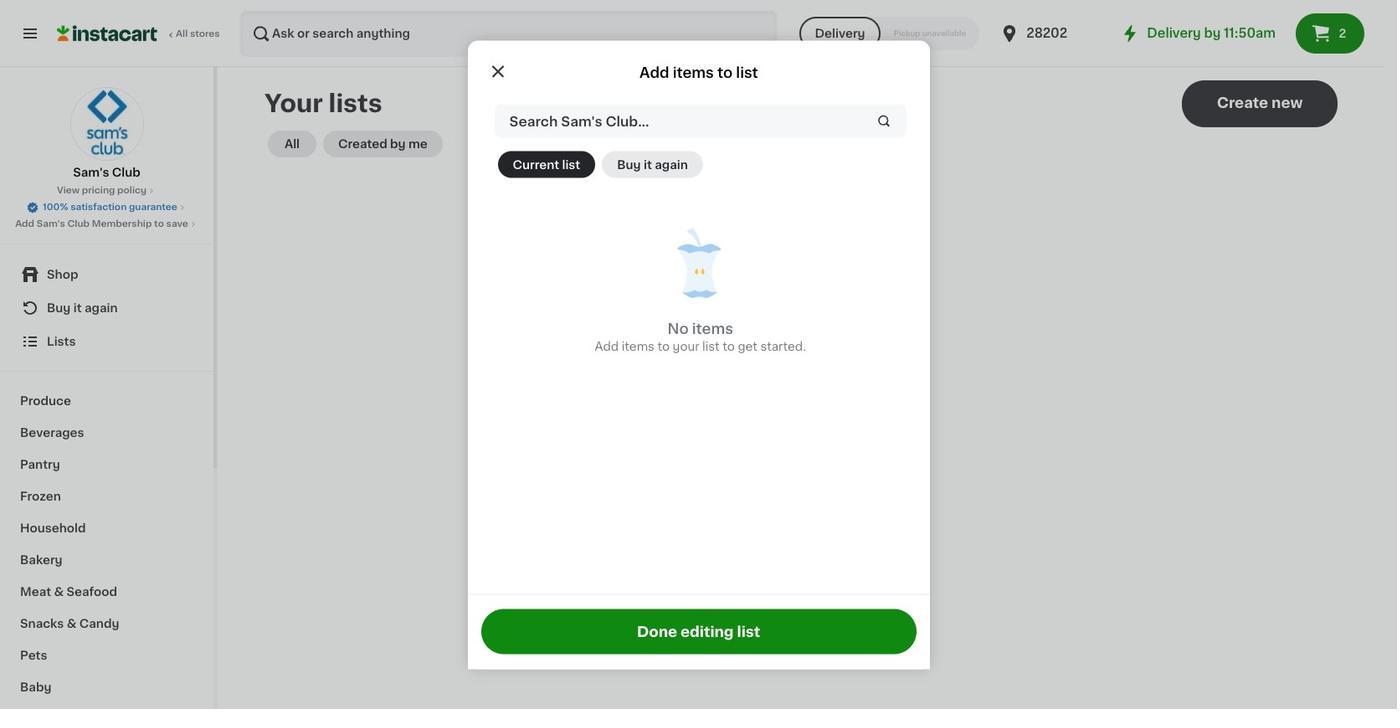 Task type: locate. For each thing, give the bounding box(es) containing it.
all inside the "all" button
[[285, 138, 300, 150]]

0 horizontal spatial delivery
[[815, 28, 865, 39]]

view pricing policy link
[[57, 184, 157, 198]]

club up policy
[[112, 167, 140, 178]]

1 vertical spatial no
[[760, 347, 781, 361]]

& left the candy
[[67, 618, 77, 630]]

0 horizontal spatial &
[[54, 586, 64, 598]]

1 horizontal spatial lists
[[785, 347, 815, 361]]

no inside no items add items to your list to get started.
[[668, 322, 689, 336]]

1 vertical spatial &
[[67, 618, 77, 630]]

items up your
[[692, 322, 733, 336]]

0 horizontal spatial add
[[15, 219, 34, 229]]

1 vertical spatial club
[[67, 219, 90, 229]]

list
[[736, 65, 758, 79], [562, 158, 580, 170], [703, 341, 720, 352], [737, 625, 760, 638]]

1 horizontal spatial buy it again
[[617, 158, 688, 170]]

snacks
[[20, 618, 64, 630]]

buy it again
[[617, 158, 688, 170], [47, 302, 118, 314]]

0 horizontal spatial again
[[85, 302, 118, 314]]

membership
[[92, 219, 152, 229]]

done editing list
[[637, 625, 760, 638]]

all for all
[[285, 138, 300, 150]]

items for no
[[692, 322, 733, 336]]

0 vertical spatial again
[[655, 158, 688, 170]]

list up search sam's club... button
[[736, 65, 758, 79]]

list right editing
[[737, 625, 760, 638]]

delivery button
[[800, 17, 881, 50]]

1 vertical spatial again
[[85, 302, 118, 314]]

create new button
[[1182, 80, 1338, 127]]

sam's down 100% at the top of the page
[[37, 219, 65, 229]]

28202
[[1027, 27, 1068, 39]]

all
[[176, 29, 188, 39], [285, 138, 300, 150]]

buy down club...
[[617, 158, 641, 170]]

add for add items to list
[[640, 65, 669, 79]]

done editing list button
[[481, 609, 916, 654]]

buy it again down shop
[[47, 302, 118, 314]]

add sam's club membership to save link
[[15, 218, 198, 231]]

add for add sam's club membership to save
[[15, 219, 34, 229]]

candy
[[79, 618, 119, 630]]

delivery by 11:50am
[[1147, 27, 1276, 39]]

sam's left club...
[[561, 114, 602, 127]]

again down search sam's club... button
[[655, 158, 688, 170]]

1 vertical spatial it
[[73, 302, 82, 314]]

meat & seafood
[[20, 586, 117, 598]]

all stores link
[[57, 10, 221, 57]]

1 horizontal spatial by
[[1204, 27, 1221, 39]]

100%
[[43, 203, 68, 212]]

buy it again link
[[10, 291, 203, 325]]

by left the me at left
[[390, 138, 406, 150]]

frozen
[[20, 491, 61, 502]]

0 horizontal spatial it
[[73, 302, 82, 314]]

all for all stores
[[176, 29, 188, 39]]

current list
[[513, 158, 580, 170]]

0 vertical spatial buy
[[617, 158, 641, 170]]

your
[[265, 91, 323, 116]]

again up lists link
[[85, 302, 118, 314]]

&
[[54, 586, 64, 598], [67, 618, 77, 630]]

0 vertical spatial sam's
[[561, 114, 602, 127]]

0 horizontal spatial all
[[176, 29, 188, 39]]

buy
[[617, 158, 641, 170], [47, 302, 71, 314]]

lists
[[47, 336, 76, 347]]

stores
[[190, 29, 220, 39]]

no up your
[[668, 322, 689, 336]]

1 horizontal spatial all
[[285, 138, 300, 150]]

delivery inside button
[[815, 28, 865, 39]]

2 vertical spatial sam's
[[37, 219, 65, 229]]

0 vertical spatial add
[[640, 65, 669, 79]]

sam's up pricing
[[73, 167, 109, 178]]

sam's for club...
[[561, 114, 602, 127]]

buy it again down club...
[[617, 158, 688, 170]]

100% satisfaction guarantee button
[[26, 198, 187, 214]]

produce link
[[10, 385, 203, 417]]

add inside no items add items to your list to get started.
[[595, 341, 619, 352]]

shop
[[47, 269, 78, 281]]

meat & seafood link
[[10, 576, 203, 608]]

0 vertical spatial lists
[[329, 91, 382, 116]]

1 vertical spatial by
[[390, 138, 406, 150]]

1 horizontal spatial delivery
[[1147, 27, 1201, 39]]

to down guarantee
[[154, 219, 164, 229]]

lists left yet
[[785, 347, 815, 361]]

1 horizontal spatial again
[[655, 158, 688, 170]]

get
[[738, 341, 758, 352]]

1 vertical spatial sam's
[[73, 167, 109, 178]]

items up search sam's club... button
[[673, 65, 714, 79]]

sam's
[[561, 114, 602, 127], [73, 167, 109, 178], [37, 219, 65, 229]]

1 vertical spatial buy it again
[[47, 302, 118, 314]]

buy up lists
[[47, 302, 71, 314]]

by inside button
[[390, 138, 406, 150]]

0 horizontal spatial sam's
[[37, 219, 65, 229]]

no for lists
[[760, 347, 781, 361]]

items
[[673, 65, 714, 79], [692, 322, 733, 336], [622, 341, 655, 352]]

0 horizontal spatial lists
[[329, 91, 382, 116]]

guarantee
[[129, 203, 177, 212]]

1 vertical spatial lists
[[785, 347, 815, 361]]

list inside button
[[737, 625, 760, 638]]

again
[[655, 158, 688, 170], [85, 302, 118, 314]]

shop link
[[10, 258, 203, 291]]

items left your
[[622, 341, 655, 352]]

0 vertical spatial club
[[112, 167, 140, 178]]

no for items
[[668, 322, 689, 336]]

list right your
[[703, 341, 720, 352]]

current
[[513, 158, 559, 170]]

created
[[338, 138, 387, 150]]

1 vertical spatial items
[[692, 322, 733, 336]]

household link
[[10, 512, 203, 544]]

1 vertical spatial add
[[15, 219, 34, 229]]

1 vertical spatial all
[[285, 138, 300, 150]]

2 vertical spatial add
[[595, 341, 619, 352]]

2 horizontal spatial add
[[640, 65, 669, 79]]

0 vertical spatial &
[[54, 586, 64, 598]]

list inside no items add items to your list to get started.
[[703, 341, 720, 352]]

1 horizontal spatial it
[[644, 158, 652, 170]]

lists link
[[10, 325, 203, 358]]

0 vertical spatial no
[[668, 322, 689, 336]]

add items to list
[[640, 65, 758, 79]]

it inside "link"
[[73, 302, 82, 314]]

baby link
[[10, 672, 203, 703]]

all left 'stores'
[[176, 29, 188, 39]]

1 horizontal spatial club
[[112, 167, 140, 178]]

None search field
[[239, 10, 778, 57]]

sam's inside "link"
[[37, 219, 65, 229]]

all down your
[[285, 138, 300, 150]]

add inside "link"
[[15, 219, 34, 229]]

1 horizontal spatial add
[[595, 341, 619, 352]]

by left 11:50am at the right of the page
[[1204, 27, 1221, 39]]

new
[[1272, 96, 1303, 110]]

0 horizontal spatial club
[[67, 219, 90, 229]]

0 vertical spatial all
[[176, 29, 188, 39]]

no lists yet
[[760, 347, 843, 361]]

club
[[112, 167, 140, 178], [67, 219, 90, 229]]

started.
[[761, 341, 806, 352]]

1 horizontal spatial buy
[[617, 158, 641, 170]]

1 horizontal spatial no
[[760, 347, 781, 361]]

& right 'meat'
[[54, 586, 64, 598]]

0 vertical spatial it
[[644, 158, 652, 170]]

2 horizontal spatial sam's
[[561, 114, 602, 127]]

save
[[166, 219, 188, 229]]

it down shop
[[73, 302, 82, 314]]

0 horizontal spatial buy it again
[[47, 302, 118, 314]]

sam's inside button
[[561, 114, 602, 127]]

no right get
[[760, 347, 781, 361]]

to left your
[[658, 341, 670, 352]]

list right current
[[562, 158, 580, 170]]

club down satisfaction
[[67, 219, 90, 229]]

lists
[[329, 91, 382, 116], [785, 347, 815, 361]]

it down club...
[[644, 158, 652, 170]]

& for meat
[[54, 586, 64, 598]]

0 horizontal spatial buy
[[47, 302, 71, 314]]

pets link
[[10, 640, 203, 672]]

1 horizontal spatial &
[[67, 618, 77, 630]]

0 horizontal spatial no
[[668, 322, 689, 336]]

satisfaction
[[70, 203, 127, 212]]

to
[[718, 65, 733, 79], [154, 219, 164, 229], [658, 341, 670, 352], [723, 341, 735, 352]]

it
[[644, 158, 652, 170], [73, 302, 82, 314]]

pantry link
[[10, 449, 203, 481]]

lists up created
[[329, 91, 382, 116]]

list inside 'button'
[[562, 158, 580, 170]]

11:50am
[[1224, 27, 1276, 39]]

28202 button
[[1000, 10, 1101, 57]]

0 vertical spatial items
[[673, 65, 714, 79]]

0 horizontal spatial by
[[390, 138, 406, 150]]

1 vertical spatial buy
[[47, 302, 71, 314]]

no items add items to your list to get started.
[[595, 322, 806, 352]]

produce
[[20, 395, 71, 407]]

by
[[1204, 27, 1221, 39], [390, 138, 406, 150]]

delivery
[[1147, 27, 1201, 39], [815, 28, 865, 39]]

0 vertical spatial buy it again
[[617, 158, 688, 170]]

items for add
[[673, 65, 714, 79]]

0 vertical spatial by
[[1204, 27, 1221, 39]]

add
[[640, 65, 669, 79], [15, 219, 34, 229], [595, 341, 619, 352]]

no
[[668, 322, 689, 336], [760, 347, 781, 361]]

2 vertical spatial items
[[622, 341, 655, 352]]

instacart logo image
[[57, 23, 157, 44]]



Task type: vqa. For each thing, say whether or not it's contained in the screenshot.
Delivery button
yes



Task type: describe. For each thing, give the bounding box(es) containing it.
sam's club
[[73, 167, 140, 178]]

service type group
[[800, 17, 980, 50]]

your
[[673, 341, 700, 352]]

beverages link
[[10, 417, 203, 449]]

all button
[[268, 131, 317, 157]]

meat
[[20, 586, 51, 598]]

done
[[637, 625, 677, 638]]

policy
[[117, 186, 147, 195]]

household
[[20, 522, 86, 534]]

create new
[[1217, 96, 1303, 110]]

view
[[57, 186, 80, 195]]

to inside "link"
[[154, 219, 164, 229]]

your lists
[[265, 91, 382, 116]]

editing
[[681, 625, 734, 638]]

view pricing policy
[[57, 186, 147, 195]]

snacks & candy
[[20, 618, 119, 630]]

baby
[[20, 682, 51, 693]]

delivery for delivery
[[815, 28, 865, 39]]

search
[[510, 114, 558, 127]]

snacks & candy link
[[10, 608, 203, 640]]

create
[[1217, 96, 1269, 110]]

sam's club logo image
[[70, 87, 144, 161]]

buy it again inside "link"
[[47, 302, 118, 314]]

lists for no
[[785, 347, 815, 361]]

delivery for delivery by 11:50am
[[1147, 27, 1201, 39]]

yet
[[818, 347, 843, 361]]

created by me button
[[323, 131, 443, 157]]

buy it again button
[[602, 151, 703, 178]]

sam's club link
[[70, 87, 144, 181]]

lists for your
[[329, 91, 382, 116]]

by for created
[[390, 138, 406, 150]]

pets
[[20, 650, 47, 661]]

& for snacks
[[67, 618, 77, 630]]

me
[[409, 138, 428, 150]]

to up search sam's club... button
[[718, 65, 733, 79]]

by for delivery
[[1204, 27, 1221, 39]]

buy inside "link"
[[47, 302, 71, 314]]

pricing
[[82, 186, 115, 195]]

again inside button
[[655, 158, 688, 170]]

buy inside button
[[617, 158, 641, 170]]

2 button
[[1296, 13, 1365, 54]]

again inside "link"
[[85, 302, 118, 314]]

buy it again inside button
[[617, 158, 688, 170]]

search sam's club...
[[510, 114, 649, 127]]

club inside "link"
[[67, 219, 90, 229]]

list_add_items dialog
[[468, 40, 930, 669]]

search sam's club... button
[[494, 104, 907, 137]]

pantry
[[20, 459, 60, 471]]

created by me
[[338, 138, 428, 150]]

all stores
[[176, 29, 220, 39]]

sam's for club
[[37, 219, 65, 229]]

add sam's club membership to save
[[15, 219, 188, 229]]

club...
[[606, 114, 649, 127]]

current list button
[[498, 151, 596, 178]]

1 horizontal spatial sam's
[[73, 167, 109, 178]]

it inside button
[[644, 158, 652, 170]]

bakery
[[20, 554, 62, 566]]

delivery by 11:50am link
[[1121, 23, 1276, 44]]

frozen link
[[10, 481, 203, 512]]

bakery link
[[10, 544, 203, 576]]

to left get
[[723, 341, 735, 352]]

beverages
[[20, 427, 84, 439]]

100% satisfaction guarantee
[[43, 203, 177, 212]]

seafood
[[67, 586, 117, 598]]

2
[[1339, 28, 1347, 39]]



